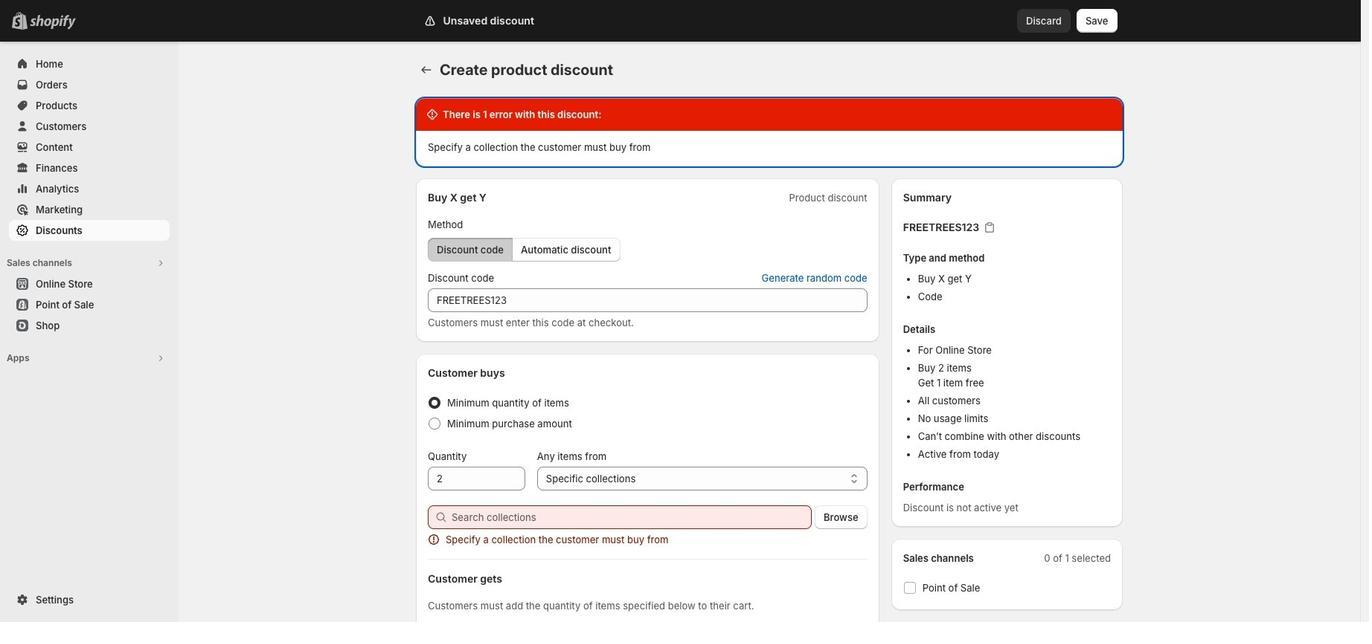Task type: describe. For each thing, give the bounding box(es) containing it.
shopify image
[[30, 15, 76, 30]]



Task type: locate. For each thing, give the bounding box(es) containing it.
None text field
[[428, 289, 868, 313], [428, 467, 525, 491], [428, 289, 868, 313], [428, 467, 525, 491]]

Search collections text field
[[452, 506, 812, 530]]



Task type: vqa. For each thing, say whether or not it's contained in the screenshot.
Search collections TEXT BOX at bottom
yes



